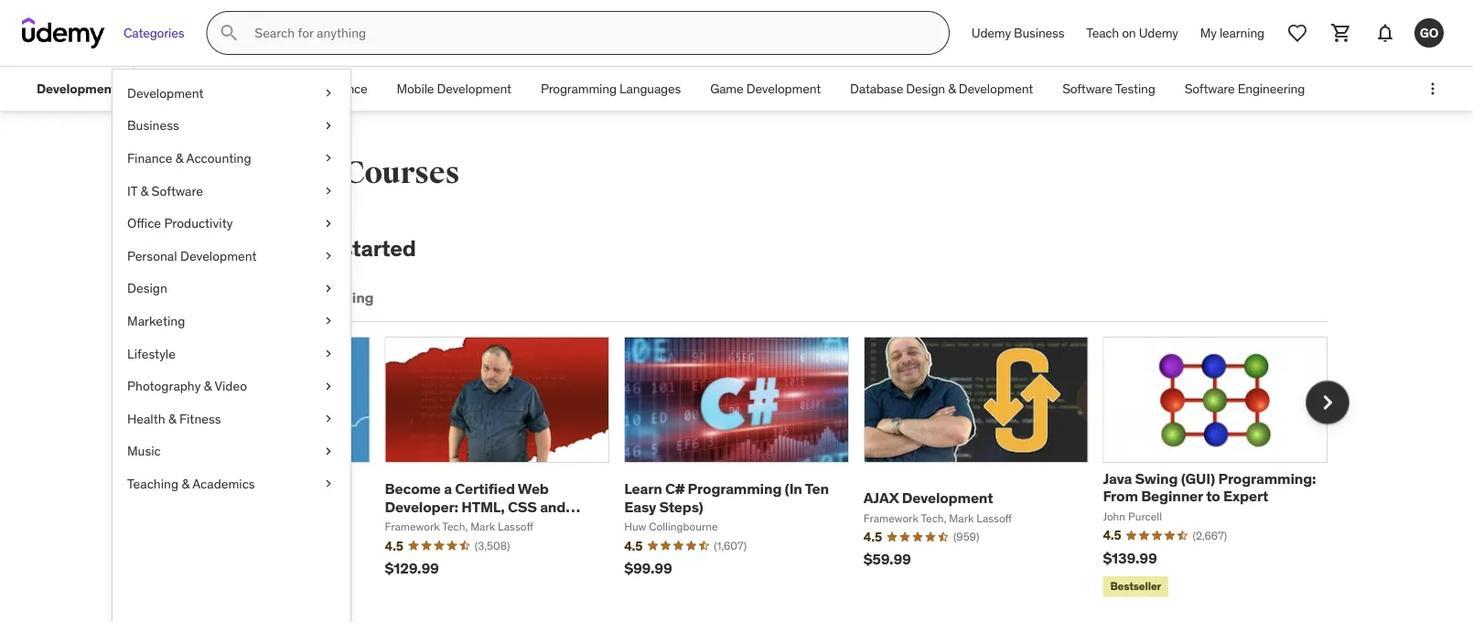 Task type: vqa. For each thing, say whether or not it's contained in the screenshot.
Add to cart Button
no



Task type: describe. For each thing, give the bounding box(es) containing it.
java
[[1103, 469, 1132, 488]]

become a certified web developer: html, css and javascript link
[[385, 480, 580, 534]]

health & fitness link
[[113, 403, 351, 435]]

data science
[[294, 80, 368, 97]]

finance & accounting
[[127, 150, 251, 166]]

ajax development link
[[864, 488, 993, 507]]

software for software engineering
[[1185, 80, 1235, 97]]

development link down the submit search icon
[[113, 77, 351, 109]]

& right database
[[948, 80, 956, 97]]

1 vertical spatial business
[[127, 117, 179, 134]]

beginner
[[1141, 487, 1203, 506]]

html,
[[461, 497, 505, 516]]

you
[[300, 234, 337, 262]]

development down categories dropdown button
[[127, 85, 204, 101]]

it & software link
[[113, 175, 351, 207]]

most popular
[[149, 288, 239, 307]]

steps)
[[659, 497, 703, 516]]

it & software
[[127, 182, 203, 199]]

web development
[[162, 80, 265, 97]]

development link down udemy image
[[22, 67, 131, 111]]

music
[[127, 443, 161, 459]]

photography & video link
[[113, 370, 351, 403]]

go link
[[1408, 11, 1452, 55]]

a
[[444, 480, 452, 498]]

development inside game development link
[[747, 80, 821, 97]]

xsmall image for health & fitness
[[321, 410, 336, 428]]

development inside mobile development link
[[437, 80, 512, 97]]

easy
[[624, 497, 656, 516]]

office productivity
[[127, 215, 233, 231]]

marketing link
[[113, 305, 351, 337]]

health
[[127, 410, 165, 427]]

photography & video
[[127, 378, 247, 394]]

software testing link
[[1048, 67, 1170, 111]]

& for photography & video
[[204, 378, 212, 394]]

development courses
[[146, 154, 460, 192]]

finance
[[127, 150, 172, 166]]

ten
[[805, 480, 829, 498]]

my learning
[[1201, 24, 1265, 41]]

it
[[127, 182, 137, 199]]

business link
[[113, 109, 351, 142]]

learn c# programming (in ten easy steps) link
[[624, 480, 829, 516]]

xsmall image for lifestyle
[[321, 345, 336, 363]]

& for health & fitness
[[168, 410, 176, 427]]

mobile
[[397, 80, 434, 97]]

xsmall image inside marketing link
[[321, 312, 336, 330]]

marketing
[[127, 313, 185, 329]]

carousel element
[[146, 337, 1350, 601]]

teaching & academics link
[[113, 468, 351, 500]]

udemy business
[[972, 24, 1065, 41]]

personal development link
[[113, 240, 351, 272]]

xsmall image for music
[[321, 443, 336, 460]]

my
[[1201, 24, 1217, 41]]

xsmall image inside business link
[[321, 117, 336, 135]]

teach
[[1087, 24, 1119, 41]]

c#
[[665, 480, 685, 498]]

database design & development link
[[836, 67, 1048, 111]]

programming languages link
[[526, 67, 696, 111]]

personal
[[127, 248, 177, 264]]

office productivity link
[[113, 207, 351, 240]]

from
[[1103, 487, 1138, 506]]

business inside "link"
[[1014, 24, 1065, 41]]

expert
[[1224, 487, 1269, 506]]

xsmall image for productivity
[[321, 215, 336, 232]]

notifications image
[[1375, 22, 1397, 44]]

become
[[385, 480, 441, 498]]

on
[[1122, 24, 1136, 41]]

udemy inside 'udemy business' "link"
[[972, 24, 1011, 41]]

css
[[508, 497, 537, 516]]

software engineering link
[[1170, 67, 1320, 111]]

udemy image
[[22, 17, 105, 49]]

game development
[[710, 80, 821, 97]]

mobile development link
[[382, 67, 526, 111]]

teach on udemy link
[[1076, 11, 1190, 55]]

and
[[540, 497, 566, 516]]

health & fitness
[[127, 410, 221, 427]]

data science link
[[279, 67, 382, 111]]

lifestyle link
[[113, 337, 351, 370]]

popular
[[186, 288, 239, 307]]

shopping cart with 0 items image
[[1331, 22, 1353, 44]]



Task type: locate. For each thing, give the bounding box(es) containing it.
development down 'udemy business' "link"
[[959, 80, 1033, 97]]

0 vertical spatial programming
[[541, 80, 617, 97]]

development inside 'web development' link
[[190, 80, 265, 97]]

udemy up database design & development
[[972, 24, 1011, 41]]

xsmall image for it & software
[[321, 182, 336, 200]]

data
[[294, 80, 320, 97]]

next image
[[1313, 388, 1343, 417]]

accounting
[[186, 150, 251, 166]]

development
[[37, 80, 116, 97], [190, 80, 265, 97], [437, 80, 512, 97], [747, 80, 821, 97], [959, 80, 1033, 97], [127, 85, 204, 101], [146, 154, 337, 192], [180, 248, 257, 264], [902, 488, 993, 507]]

courses to get you started
[[146, 234, 416, 262]]

0 horizontal spatial software
[[152, 182, 203, 199]]

learn
[[624, 480, 662, 498]]

development down business link
[[146, 154, 337, 192]]

development inside personal development link
[[180, 248, 257, 264]]

design
[[906, 80, 945, 97], [127, 280, 167, 297]]

business left teach
[[1014, 24, 1065, 41]]

0 horizontal spatial udemy
[[972, 24, 1011, 41]]

xsmall image down the data science "link"
[[321, 117, 336, 135]]

trending button
[[310, 276, 377, 320]]

database
[[850, 80, 903, 97]]

business
[[1014, 24, 1065, 41], [127, 117, 179, 134]]

xsmall image inside 'photography & video' link
[[321, 377, 336, 395]]

2 horizontal spatial software
[[1185, 80, 1235, 97]]

1 vertical spatial to
[[1206, 487, 1221, 506]]

xsmall image for &
[[321, 377, 336, 395]]

academics
[[192, 476, 255, 492]]

xsmall image for development
[[321, 247, 336, 265]]

xsmall image inside it & software link
[[321, 182, 336, 200]]

0 vertical spatial business
[[1014, 24, 1065, 41]]

javascript
[[385, 515, 456, 534]]

software left testing
[[1063, 80, 1113, 97]]

learning
[[1220, 24, 1265, 41]]

engineering
[[1238, 80, 1305, 97]]

0 vertical spatial design
[[906, 80, 945, 97]]

udemy inside teach on udemy link
[[1139, 24, 1179, 41]]

2 xsmall image from the top
[[321, 149, 336, 167]]

1 horizontal spatial programming
[[688, 480, 782, 498]]

personal development
[[127, 248, 257, 264]]

to
[[234, 234, 256, 262], [1206, 487, 1221, 506]]

categories
[[124, 24, 184, 41]]

xsmall image inside office productivity "link"
[[321, 215, 336, 232]]

0 horizontal spatial web
[[162, 80, 187, 97]]

programming:
[[1219, 469, 1316, 488]]

1 vertical spatial design
[[127, 280, 167, 297]]

xsmall image inside music link
[[321, 443, 336, 460]]

web
[[162, 80, 187, 97], [518, 480, 549, 498]]

5 xsmall image from the top
[[321, 377, 336, 395]]

music link
[[113, 435, 351, 468]]

photography
[[127, 378, 201, 394]]

4 xsmall image from the top
[[321, 312, 336, 330]]

xsmall image down trending button at the left of page
[[321, 377, 336, 395]]

1 horizontal spatial software
[[1063, 80, 1113, 97]]

0 horizontal spatial courses
[[146, 234, 230, 262]]

1 horizontal spatial design
[[906, 80, 945, 97]]

3 xsmall image from the top
[[321, 182, 336, 200]]

1 vertical spatial web
[[518, 480, 549, 498]]

programming down search for anything text box
[[541, 80, 617, 97]]

teaching
[[127, 476, 179, 492]]

programming left the (in at the right bottom
[[688, 480, 782, 498]]

design link
[[113, 272, 351, 305]]

xsmall image inside personal development link
[[321, 247, 336, 265]]

certified
[[455, 480, 515, 498]]

design inside database design & development link
[[906, 80, 945, 97]]

most
[[149, 288, 183, 307]]

1 horizontal spatial udemy
[[1139, 24, 1179, 41]]

2 xsmall image from the top
[[321, 215, 336, 232]]

software testing
[[1063, 80, 1156, 97]]

business up finance
[[127, 117, 179, 134]]

video
[[215, 378, 247, 394]]

1 horizontal spatial web
[[518, 480, 549, 498]]

xsmall image inside finance & accounting link
[[321, 149, 336, 167]]

& for it & software
[[141, 182, 148, 199]]

web inside 'web development' link
[[162, 80, 187, 97]]

xsmall image for finance & accounting
[[321, 149, 336, 167]]

courses up "started"
[[343, 154, 460, 192]]

xsmall image inside lifestyle link
[[321, 345, 336, 363]]

java swing (gui) programming: from beginner to expert
[[1103, 469, 1316, 506]]

testing
[[1115, 80, 1156, 97]]

to left 'expert'
[[1206, 487, 1221, 506]]

finance & accounting link
[[113, 142, 351, 175]]

xsmall image up you on the left top of the page
[[321, 215, 336, 232]]

wishlist image
[[1287, 22, 1309, 44]]

programming inside learn c# programming (in ten easy steps)
[[688, 480, 782, 498]]

& right finance
[[176, 150, 183, 166]]

courses down office productivity
[[146, 234, 230, 262]]

& right 'health'
[[168, 410, 176, 427]]

started
[[341, 234, 416, 262]]

software engineering
[[1185, 80, 1305, 97]]

xsmall image for design
[[321, 280, 336, 298]]

& right teaching
[[182, 476, 190, 492]]

0 vertical spatial to
[[234, 234, 256, 262]]

my learning link
[[1190, 11, 1276, 55]]

0 vertical spatial courses
[[343, 154, 460, 192]]

xsmall image inside teaching & academics link
[[321, 475, 336, 493]]

xsmall image down trending
[[321, 312, 336, 330]]

0 horizontal spatial design
[[127, 280, 167, 297]]

productivity
[[164, 215, 233, 231]]

& right it
[[141, 182, 148, 199]]

science
[[323, 80, 368, 97]]

udemy business link
[[961, 11, 1076, 55]]

web development link
[[147, 67, 279, 111]]

5 xsmall image from the top
[[321, 345, 336, 363]]

development inside carousel element
[[902, 488, 993, 507]]

fitness
[[179, 410, 221, 427]]

most popular button
[[146, 276, 243, 320]]

4 xsmall image from the top
[[321, 280, 336, 298]]

6 xsmall image from the top
[[321, 410, 336, 428]]

0 horizontal spatial business
[[127, 117, 179, 134]]

game
[[710, 80, 744, 97]]

0 horizontal spatial programming
[[541, 80, 617, 97]]

to left "get"
[[234, 234, 256, 262]]

become a certified web developer: html, css and javascript
[[385, 480, 566, 534]]

design inside design link
[[127, 280, 167, 297]]

get
[[261, 234, 295, 262]]

design right database
[[906, 80, 945, 97]]

development link
[[22, 67, 131, 111], [113, 77, 351, 109]]

& for teaching & academics
[[182, 476, 190, 492]]

software down my
[[1185, 80, 1235, 97]]

software for software testing
[[1063, 80, 1113, 97]]

design down personal
[[127, 280, 167, 297]]

web right arrow pointing to subcategory menu links image
[[162, 80, 187, 97]]

xsmall image inside design link
[[321, 280, 336, 298]]

xsmall image for teaching & academics
[[321, 475, 336, 493]]

xsmall image inside health & fitness link
[[321, 410, 336, 428]]

development up business link
[[190, 80, 265, 97]]

ajax
[[864, 488, 899, 507]]

languages
[[620, 80, 681, 97]]

development inside database design & development link
[[959, 80, 1033, 97]]

1 udemy from the left
[[972, 24, 1011, 41]]

mobile development
[[397, 80, 512, 97]]

& for finance & accounting
[[176, 150, 183, 166]]

java swing (gui) programming: from beginner to expert link
[[1103, 469, 1316, 506]]

development right mobile
[[437, 80, 512, 97]]

teach on udemy
[[1087, 24, 1179, 41]]

&
[[948, 80, 956, 97], [176, 150, 183, 166], [141, 182, 148, 199], [204, 378, 212, 394], [168, 410, 176, 427], [182, 476, 190, 492]]

web right certified
[[518, 480, 549, 498]]

game development link
[[696, 67, 836, 111]]

more subcategory menu links image
[[1424, 80, 1442, 98]]

trending
[[314, 288, 374, 307]]

xsmall image for development
[[321, 84, 336, 102]]

xsmall image
[[321, 117, 336, 135], [321, 215, 336, 232], [321, 247, 336, 265], [321, 312, 336, 330], [321, 377, 336, 395]]

& left the video
[[204, 378, 212, 394]]

1 xsmall image from the top
[[321, 117, 336, 135]]

1 xsmall image from the top
[[321, 84, 336, 102]]

xsmall image up trending
[[321, 247, 336, 265]]

ajax development
[[864, 488, 993, 507]]

Search for anything text field
[[251, 17, 927, 49]]

xsmall image
[[321, 84, 336, 102], [321, 149, 336, 167], [321, 182, 336, 200], [321, 280, 336, 298], [321, 345, 336, 363], [321, 410, 336, 428], [321, 443, 336, 460], [321, 475, 336, 493]]

1 horizontal spatial business
[[1014, 24, 1065, 41]]

(gui)
[[1181, 469, 1215, 488]]

lifestyle
[[127, 345, 176, 362]]

development down udemy image
[[37, 80, 116, 97]]

teaching & academics
[[127, 476, 255, 492]]

categories button
[[113, 11, 195, 55]]

3 xsmall image from the top
[[321, 247, 336, 265]]

go
[[1420, 24, 1439, 41]]

2 udemy from the left
[[1139, 24, 1179, 41]]

programming languages
[[541, 80, 681, 97]]

(in
[[785, 480, 802, 498]]

database design & development
[[850, 80, 1033, 97]]

arrow pointing to subcategory menu links image
[[131, 67, 147, 111]]

development right ajax
[[902, 488, 993, 507]]

0 vertical spatial web
[[162, 80, 187, 97]]

to inside java swing (gui) programming: from beginner to expert
[[1206, 487, 1221, 506]]

7 xsmall image from the top
[[321, 443, 336, 460]]

submit search image
[[218, 22, 240, 44]]

8 xsmall image from the top
[[321, 475, 336, 493]]

developer:
[[385, 497, 458, 516]]

development right game
[[747, 80, 821, 97]]

office
[[127, 215, 161, 231]]

programming
[[541, 80, 617, 97], [688, 480, 782, 498]]

udemy right on
[[1139, 24, 1179, 41]]

1 vertical spatial courses
[[146, 234, 230, 262]]

0 horizontal spatial to
[[234, 234, 256, 262]]

courses
[[343, 154, 460, 192], [146, 234, 230, 262]]

learn c# programming (in ten easy steps)
[[624, 480, 829, 516]]

1 horizontal spatial courses
[[343, 154, 460, 192]]

development down office productivity "link"
[[180, 248, 257, 264]]

software
[[1063, 80, 1113, 97], [1185, 80, 1235, 97], [152, 182, 203, 199]]

software up office productivity
[[152, 182, 203, 199]]

udemy
[[972, 24, 1011, 41], [1139, 24, 1179, 41]]

web inside the become a certified web developer: html, css and javascript
[[518, 480, 549, 498]]

1 horizontal spatial to
[[1206, 487, 1221, 506]]

1 vertical spatial programming
[[688, 480, 782, 498]]



